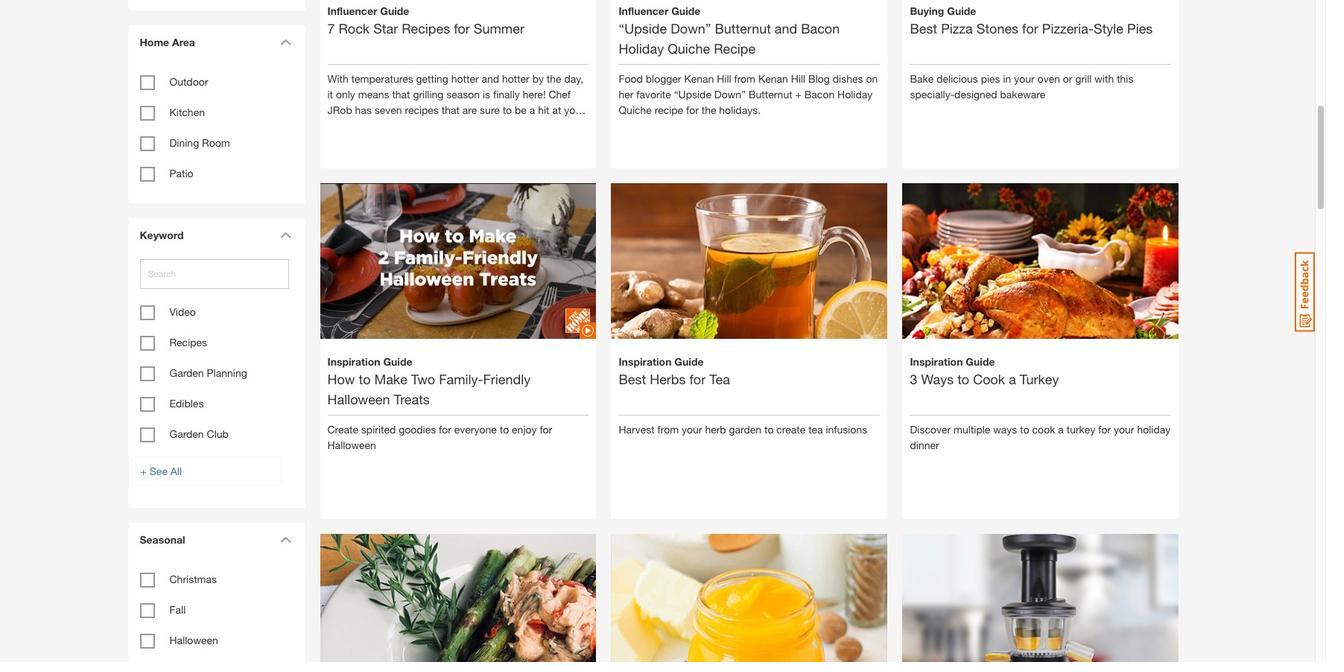 Task type: locate. For each thing, give the bounding box(es) containing it.
home area
[[140, 36, 195, 48]]

1 garden from the top
[[170, 367, 204, 379]]

1 vertical spatial halloween
[[328, 439, 376, 451]]

from inside food blogger kenan hill from kenan hill blog dishes on her favorite "upside down" butternut + bacon holiday quiche recipe for the holidays.
[[735, 72, 756, 85]]

influencer inside influencer guide 7 rock star recipes for summer
[[328, 4, 377, 17]]

butternut up recipe
[[715, 20, 771, 36]]

+ see all button
[[132, 457, 281, 486]]

0 vertical spatial the
[[547, 72, 562, 85]]

garden for garden planning
[[170, 367, 204, 379]]

getting
[[416, 72, 449, 85]]

favorite
[[637, 88, 671, 100]]

1 horizontal spatial a
[[1010, 371, 1017, 387]]

your
[[1015, 72, 1035, 85], [564, 103, 585, 116], [682, 423, 703, 436], [1114, 423, 1135, 436]]

by
[[533, 72, 544, 85]]

2 vertical spatial a
[[1059, 423, 1064, 436]]

1 vertical spatial that
[[442, 103, 460, 116]]

harvest from your herb garden to create tea infusions
[[619, 423, 868, 436]]

1 vertical spatial caret icon image
[[280, 232, 291, 239]]

hotter up finally
[[502, 72, 530, 85]]

1 horizontal spatial kenan
[[759, 72, 789, 85]]

recipes down video
[[170, 336, 207, 349]]

0 vertical spatial bacon
[[802, 20, 840, 36]]

bake
[[911, 72, 934, 85]]

a left hit
[[530, 103, 535, 116]]

bacon inside food blogger kenan hill from kenan hill blog dishes on her favorite "upside down" butternut + bacon holiday quiche recipe for the holidays.
[[805, 88, 835, 100]]

for inside inspiration guide best herbs for tea
[[690, 371, 706, 387]]

0 horizontal spatial hotter
[[452, 72, 479, 85]]

for right turkey
[[1099, 423, 1112, 436]]

barbecue!
[[377, 119, 424, 132]]

guide inside inspiration guide 3 ways to cook a turkey
[[966, 355, 996, 368]]

with
[[328, 72, 349, 85]]

to left "cook"
[[1021, 423, 1030, 436]]

1 horizontal spatial "upside
[[674, 88, 712, 100]]

bacon down blog
[[805, 88, 835, 100]]

1 vertical spatial bacon
[[805, 88, 835, 100]]

0 horizontal spatial quiche
[[619, 103, 652, 116]]

0 horizontal spatial kenan
[[685, 72, 714, 85]]

guide up blogger
[[672, 4, 701, 17]]

club
[[207, 428, 229, 441]]

0 horizontal spatial from
[[658, 423, 679, 436]]

hotter up season
[[452, 72, 479, 85]]

area
[[172, 36, 195, 48]]

1 vertical spatial a
[[1010, 371, 1017, 387]]

inspiration
[[328, 355, 381, 368], [619, 355, 672, 368], [911, 355, 964, 368]]

from up the holidays.
[[735, 72, 756, 85]]

caret icon image inside 'seasonal' button
[[280, 537, 291, 543]]

0 vertical spatial caret icon image
[[280, 39, 291, 45]]

inspiration up 'how' in the left of the page
[[328, 355, 381, 368]]

2 vertical spatial halloween
[[170, 634, 218, 647]]

herb
[[706, 423, 727, 436]]

1 horizontal spatial and
[[775, 20, 798, 36]]

1 horizontal spatial hill
[[792, 72, 806, 85]]

down"
[[671, 20, 712, 36], [715, 88, 746, 100]]

0 horizontal spatial recipes
[[170, 336, 207, 349]]

0 horizontal spatial influencer
[[328, 4, 377, 17]]

how to use a juicer image
[[903, 509, 1180, 663]]

seven
[[375, 103, 402, 116]]

0 horizontal spatial the
[[547, 72, 562, 85]]

outdoor
[[170, 75, 208, 88]]

1 vertical spatial and
[[482, 72, 500, 85]]

1 vertical spatial garden
[[170, 428, 204, 441]]

bacon inside influencer guide "upside down" butternut and bacon holiday quiche recipe
[[802, 20, 840, 36]]

jrob
[[328, 103, 352, 116]]

"upside up recipe
[[674, 88, 712, 100]]

best inside inspiration guide best herbs for tea
[[619, 371, 646, 387]]

0 vertical spatial "upside
[[619, 20, 667, 36]]

1 horizontal spatial best
[[911, 20, 938, 36]]

guide inside inspiration guide how to make two family-friendly halloween treats
[[383, 355, 413, 368]]

caret icon image inside home area button
[[280, 39, 291, 45]]

influencer for 7
[[328, 4, 377, 17]]

your up bakeware
[[1015, 72, 1035, 85]]

has
[[355, 103, 372, 116]]

"upside inside influencer guide "upside down" butternut and bacon holiday quiche recipe
[[619, 20, 667, 36]]

1 caret icon image from the top
[[280, 39, 291, 45]]

1 vertical spatial down"
[[715, 88, 746, 100]]

dining room
[[170, 136, 230, 149]]

0 horizontal spatial holiday
[[619, 40, 664, 56]]

two
[[411, 371, 435, 387]]

your right at
[[564, 103, 585, 116]]

3 inspiration from the left
[[911, 355, 964, 368]]

kenan
[[685, 72, 714, 85], [759, 72, 789, 85]]

treats
[[394, 391, 430, 408]]

edibles
[[170, 397, 204, 410]]

your left herb
[[682, 423, 703, 436]]

to left be
[[503, 103, 512, 116]]

guide up make
[[383, 355, 413, 368]]

halloween down 'how' in the left of the page
[[328, 391, 390, 408]]

0 vertical spatial +
[[796, 88, 802, 100]]

from
[[735, 72, 756, 85], [658, 423, 679, 436]]

1 horizontal spatial +
[[796, 88, 802, 100]]

1 kenan from the left
[[685, 72, 714, 85]]

1 vertical spatial "upside
[[674, 88, 712, 100]]

1 horizontal spatial hotter
[[502, 72, 530, 85]]

halloween for how
[[328, 391, 390, 408]]

a inside with temperatures getting hotter and hotter by the day, it only means that grilling season is finally here! chef jrob has seven recipes that are sure to be a hit at your upcoming barbecue!
[[530, 103, 535, 116]]

guide for to
[[966, 355, 996, 368]]

guide up the pizza
[[948, 4, 977, 17]]

best inside buying guide best pizza stones for pizzeria-style pies
[[911, 20, 938, 36]]

guide for star
[[380, 4, 410, 17]]

guide for make
[[383, 355, 413, 368]]

and
[[775, 20, 798, 36], [482, 72, 500, 85]]

2 hotter from the left
[[502, 72, 530, 85]]

guide up cook at the bottom right of page
[[966, 355, 996, 368]]

inspiration up herbs
[[619, 355, 672, 368]]

recipes inside influencer guide 7 rock star recipes for summer
[[402, 20, 450, 36]]

2 inspiration from the left
[[619, 355, 672, 368]]

create spirited goodies for everyone to enjoy for halloween
[[328, 423, 553, 451]]

best for best herbs for tea
[[619, 371, 646, 387]]

grill
[[1076, 72, 1092, 85]]

recipe
[[714, 40, 756, 56]]

down" up blogger
[[671, 20, 712, 36]]

friendly
[[483, 371, 531, 387]]

enjoy
[[512, 423, 537, 436]]

influencer up food
[[619, 4, 669, 17]]

to inside with temperatures getting hotter and hotter by the day, it only means that grilling season is finally here! chef jrob has seven recipes that are sure to be a hit at your upcoming barbecue!
[[503, 103, 512, 116]]

1 hotter from the left
[[452, 72, 479, 85]]

2 caret icon image from the top
[[280, 232, 291, 239]]

guide inside influencer guide "upside down" butternut and bacon holiday quiche recipe
[[672, 4, 701, 17]]

+ inside food blogger kenan hill from kenan hill blog dishes on her favorite "upside down" butternut + bacon holiday quiche recipe for the holidays.
[[796, 88, 802, 100]]

chef
[[549, 88, 571, 100]]

garden up edibles
[[170, 367, 204, 379]]

caret icon image inside keyword button
[[280, 232, 291, 239]]

for right stones
[[1023, 20, 1039, 36]]

0 horizontal spatial best
[[619, 371, 646, 387]]

to right 'how' in the left of the page
[[359, 371, 371, 387]]

influencer
[[328, 4, 377, 17], [619, 4, 669, 17]]

to left enjoy
[[500, 423, 509, 436]]

guide up herbs
[[675, 355, 704, 368]]

3 caret icon image from the top
[[280, 537, 291, 543]]

inspiration inside inspiration guide how to make two family-friendly halloween treats
[[328, 355, 381, 368]]

halloween down fall at the bottom left of page
[[170, 634, 218, 647]]

0 vertical spatial from
[[735, 72, 756, 85]]

bacon up blog
[[802, 20, 840, 36]]

harvest
[[619, 423, 655, 436]]

down" up the holidays.
[[715, 88, 746, 100]]

0 horizontal spatial and
[[482, 72, 500, 85]]

on
[[867, 72, 878, 85]]

her
[[619, 88, 634, 100]]

hill down recipe
[[717, 72, 732, 85]]

halloween inside create spirited goodies for everyone to enjoy for halloween
[[328, 439, 376, 451]]

a right "cook"
[[1059, 423, 1064, 436]]

1 hill from the left
[[717, 72, 732, 85]]

1 vertical spatial the
[[702, 103, 717, 116]]

quiche up blogger
[[668, 40, 711, 56]]

for inside the "discover multiple ways to cook a turkey for your holiday dinner"
[[1099, 423, 1112, 436]]

0 horizontal spatial down"
[[671, 20, 712, 36]]

1 horizontal spatial down"
[[715, 88, 746, 100]]

caret icon image for seasonal
[[280, 537, 291, 543]]

1 influencer from the left
[[328, 4, 377, 17]]

stones
[[977, 20, 1019, 36]]

1 inspiration from the left
[[328, 355, 381, 368]]

0 horizontal spatial inspiration
[[328, 355, 381, 368]]

1 horizontal spatial recipes
[[402, 20, 450, 36]]

specially-
[[911, 88, 955, 100]]

1 vertical spatial quiche
[[619, 103, 652, 116]]

1 horizontal spatial inspiration
[[619, 355, 672, 368]]

in
[[1004, 72, 1012, 85]]

for left the tea
[[690, 371, 706, 387]]

finally
[[493, 88, 520, 100]]

rock
[[339, 20, 370, 36]]

caret icon image for home area
[[280, 39, 291, 45]]

1 vertical spatial butternut
[[749, 88, 793, 100]]

keyword button
[[132, 218, 296, 252]]

all
[[171, 465, 182, 478]]

inspiration up 'ways'
[[911, 355, 964, 368]]

guide inside buying guide best pizza stones for pizzeria-style pies
[[948, 4, 977, 17]]

are
[[463, 103, 477, 116]]

influencer inside influencer guide "upside down" butternut and bacon holiday quiche recipe
[[619, 4, 669, 17]]

ways
[[922, 371, 954, 387]]

0 horizontal spatial +
[[141, 465, 147, 478]]

kenan right blogger
[[685, 72, 714, 85]]

create
[[328, 423, 359, 436]]

to left cook at the bottom right of page
[[958, 371, 970, 387]]

2 hill from the left
[[792, 72, 806, 85]]

that up seven
[[392, 88, 410, 100]]

holiday
[[619, 40, 664, 56], [838, 88, 873, 100]]

halloween inside inspiration guide how to make two family-friendly halloween treats
[[328, 391, 390, 408]]

2 garden from the top
[[170, 428, 204, 441]]

for inside influencer guide 7 rock star recipes for summer
[[454, 20, 470, 36]]

bacon
[[802, 20, 840, 36], [805, 88, 835, 100]]

quiche
[[668, 40, 711, 56], [619, 103, 652, 116]]

herbs
[[650, 371, 686, 387]]

from right harvest
[[658, 423, 679, 436]]

2 influencer from the left
[[619, 4, 669, 17]]

0 vertical spatial a
[[530, 103, 535, 116]]

0 vertical spatial butternut
[[715, 20, 771, 36]]

hit
[[538, 103, 550, 116]]

guide for butternut
[[672, 4, 701, 17]]

your left holiday at the bottom
[[1114, 423, 1135, 436]]

0 vertical spatial down"
[[671, 20, 712, 36]]

dinner
[[911, 439, 940, 451]]

a inside the "discover multiple ways to cook a turkey for your holiday dinner"
[[1059, 423, 1064, 436]]

2 horizontal spatial a
[[1059, 423, 1064, 436]]

that left are
[[442, 103, 460, 116]]

1 horizontal spatial influencer
[[619, 4, 669, 17]]

butternut up the holidays.
[[749, 88, 793, 100]]

holiday up food
[[619, 40, 664, 56]]

the inside with temperatures getting hotter and hotter by the day, it only means that grilling season is finally here! chef jrob has seven recipes that are sure to be a hit at your upcoming barbecue!
[[547, 72, 562, 85]]

"upside up food
[[619, 20, 667, 36]]

to inside inspiration guide how to make two family-friendly halloween treats
[[359, 371, 371, 387]]

food
[[619, 72, 643, 85]]

temperatures
[[352, 72, 413, 85]]

turkey
[[1020, 371, 1060, 387]]

hill
[[717, 72, 732, 85], [792, 72, 806, 85]]

caret icon image
[[280, 39, 291, 45], [280, 232, 291, 239], [280, 537, 291, 543]]

discover multiple ways to cook a turkey for your holiday dinner
[[911, 423, 1171, 451]]

how to make two family-friendly halloween treats image
[[320, 158, 597, 365]]

christmas
[[170, 573, 217, 586]]

0 vertical spatial and
[[775, 20, 798, 36]]

7
[[328, 20, 335, 36]]

hill left blog
[[792, 72, 806, 85]]

for right recipe
[[687, 103, 699, 116]]

1 vertical spatial best
[[619, 371, 646, 387]]

butternut
[[715, 20, 771, 36], [749, 88, 793, 100]]

1 horizontal spatial holiday
[[838, 88, 873, 100]]

guide inside influencer guide 7 rock star recipes for summer
[[380, 4, 410, 17]]

1 vertical spatial holiday
[[838, 88, 873, 100]]

quiche down her
[[619, 103, 652, 116]]

0 vertical spatial recipes
[[402, 20, 450, 36]]

guide inside inspiration guide best herbs for tea
[[675, 355, 704, 368]]

guide
[[380, 4, 410, 17], [672, 4, 701, 17], [948, 4, 977, 17], [383, 355, 413, 368], [675, 355, 704, 368], [966, 355, 996, 368]]

guide up 'star'
[[380, 4, 410, 17]]

quiche inside influencer guide "upside down" butternut and bacon holiday quiche recipe
[[668, 40, 711, 56]]

halloween down 'create'
[[328, 439, 376, 451]]

recipes right 'star'
[[402, 20, 450, 36]]

0 vertical spatial best
[[911, 20, 938, 36]]

0 vertical spatial garden
[[170, 367, 204, 379]]

0 horizontal spatial "upside
[[619, 20, 667, 36]]

garden down edibles
[[170, 428, 204, 441]]

best down buying
[[911, 20, 938, 36]]

for inside food blogger kenan hill from kenan hill blog dishes on her favorite "upside down" butternut + bacon holiday quiche recipe for the holidays.
[[687, 103, 699, 116]]

1 vertical spatial +
[[141, 465, 147, 478]]

influencer for "upside
[[619, 4, 669, 17]]

1 horizontal spatial the
[[702, 103, 717, 116]]

0 vertical spatial halloween
[[328, 391, 390, 408]]

recipes
[[405, 103, 439, 116]]

a right cook at the bottom right of page
[[1010, 371, 1017, 387]]

0 horizontal spatial hill
[[717, 72, 732, 85]]

0 vertical spatial quiche
[[668, 40, 711, 56]]

for left summer
[[454, 20, 470, 36]]

2 vertical spatial caret icon image
[[280, 537, 291, 543]]

0 horizontal spatial a
[[530, 103, 535, 116]]

1 horizontal spatial quiche
[[668, 40, 711, 56]]

0 horizontal spatial that
[[392, 88, 410, 100]]

that
[[392, 88, 410, 100], [442, 103, 460, 116]]

garden for garden club
[[170, 428, 204, 441]]

0 vertical spatial holiday
[[619, 40, 664, 56]]

kenan up the holidays.
[[759, 72, 789, 85]]

2 horizontal spatial inspiration
[[911, 355, 964, 368]]

inspiration inside inspiration guide best herbs for tea
[[619, 355, 672, 368]]

keyword
[[140, 229, 184, 242]]

influencer up rock
[[328, 4, 377, 17]]

butternut inside influencer guide "upside down" butternut and bacon holiday quiche recipe
[[715, 20, 771, 36]]

inspiration inside inspiration guide 3 ways to cook a turkey
[[911, 355, 964, 368]]

the left the holidays.
[[702, 103, 717, 116]]

the right by
[[547, 72, 562, 85]]

best left herbs
[[619, 371, 646, 387]]

1 horizontal spatial from
[[735, 72, 756, 85]]

holiday down "dishes"
[[838, 88, 873, 100]]

means
[[358, 88, 390, 100]]



Task type: vqa. For each thing, say whether or not it's contained in the screenshot.
32 to the left
no



Task type: describe. For each thing, give the bounding box(es) containing it.
it
[[328, 88, 333, 100]]

garden club
[[170, 428, 229, 441]]

your inside with temperatures getting hotter and hotter by the day, it only means that grilling season is finally here! chef jrob has seven recipes that are sure to be a hit at your upcoming barbecue!
[[564, 103, 585, 116]]

family-
[[439, 371, 483, 387]]

best herbs for tea image
[[612, 158, 888, 434]]

tea
[[710, 371, 730, 387]]

pizza
[[942, 20, 973, 36]]

inspiration guide best herbs for tea
[[619, 355, 730, 387]]

flavor grilled steak and vegetables with fresh herb butter image
[[320, 509, 597, 663]]

tea
[[809, 423, 823, 436]]

goodies
[[399, 423, 436, 436]]

at
[[553, 103, 562, 116]]

blogger
[[646, 72, 682, 85]]

Search search field
[[140, 259, 289, 289]]

sure
[[480, 103, 500, 116]]

and inside influencer guide "upside down" butternut and bacon holiday quiche recipe
[[775, 20, 798, 36]]

holiday inside influencer guide "upside down" butternut and bacon holiday quiche recipe
[[619, 40, 664, 56]]

for inside buying guide best pizza stones for pizzeria-style pies
[[1023, 20, 1039, 36]]

make
[[375, 371, 408, 387]]

for right enjoy
[[540, 423, 553, 436]]

guide for stones
[[948, 4, 977, 17]]

day,
[[565, 72, 584, 85]]

influencer guide 7 rock star recipes for summer
[[328, 4, 525, 36]]

inspiration for ways
[[911, 355, 964, 368]]

to inside create spirited goodies for everyone to enjoy for halloween
[[500, 423, 509, 436]]

+ inside button
[[141, 465, 147, 478]]

caret icon image for keyword
[[280, 232, 291, 239]]

blog
[[809, 72, 830, 85]]

2 kenan from the left
[[759, 72, 789, 85]]

guide for for
[[675, 355, 704, 368]]

inspiration for to
[[328, 355, 381, 368]]

holiday
[[1138, 423, 1171, 436]]

holiday inside food blogger kenan hill from kenan hill blog dishes on her favorite "upside down" butternut + bacon holiday quiche recipe for the holidays.
[[838, 88, 873, 100]]

garden planning
[[170, 367, 247, 379]]

grilling
[[413, 88, 444, 100]]

the inside food blogger kenan hill from kenan hill blog dishes on her favorite "upside down" butternut + bacon holiday quiche recipe for the holidays.
[[702, 103, 717, 116]]

your inside the "discover multiple ways to cook a turkey for your holiday dinner"
[[1114, 423, 1135, 436]]

pies
[[982, 72, 1001, 85]]

everyone
[[455, 423, 497, 436]]

food blogger kenan hill from kenan hill blog dishes on her favorite "upside down" butternut + bacon holiday quiche recipe for the holidays.
[[619, 72, 878, 116]]

how
[[328, 371, 355, 387]]

to left create
[[765, 423, 774, 436]]

this
[[1118, 72, 1134, 85]]

home
[[140, 36, 169, 48]]

bake delicious pies in your oven or grill with this specially-designed bakeware
[[911, 72, 1134, 100]]

upcoming
[[328, 119, 374, 132]]

1 vertical spatial recipes
[[170, 336, 207, 349]]

style
[[1094, 20, 1124, 36]]

best for best pizza stones for pizzeria-style pies
[[911, 20, 938, 36]]

pizzeria-
[[1043, 20, 1094, 36]]

ways
[[994, 423, 1018, 436]]

multiple
[[954, 423, 991, 436]]

oven
[[1038, 72, 1061, 85]]

1 vertical spatial from
[[658, 423, 679, 436]]

buying
[[911, 4, 945, 17]]

3
[[911, 371, 918, 387]]

be
[[515, 103, 527, 116]]

feedback link image
[[1296, 252, 1316, 332]]

turkey
[[1067, 423, 1096, 436]]

0 vertical spatial that
[[392, 88, 410, 100]]

pies
[[1128, 20, 1154, 36]]

with temperatures getting hotter and hotter by the day, it only means that grilling season is finally here! chef jrob has seven recipes that are sure to be a hit at your upcoming barbecue!
[[328, 72, 585, 132]]

a inside inspiration guide 3 ways to cook a turkey
[[1010, 371, 1017, 387]]

+ see all
[[141, 465, 182, 478]]

with
[[1095, 72, 1115, 85]]

video
[[170, 306, 196, 318]]

butternut inside food blogger kenan hill from kenan hill blog dishes on her favorite "upside down" butternut + bacon holiday quiche recipe for the holidays.
[[749, 88, 793, 100]]

infusions
[[826, 423, 868, 436]]

down" inside food blogger kenan hill from kenan hill blog dishes on her favorite "upside down" butternut + bacon holiday quiche recipe for the holidays.
[[715, 88, 746, 100]]

patio
[[170, 167, 194, 180]]

to inside inspiration guide 3 ways to cook a turkey
[[958, 371, 970, 387]]

how to make pumpkin pie puree image
[[612, 509, 888, 663]]

"upside inside food blogger kenan hill from kenan hill blog dishes on her favorite "upside down" butternut + bacon holiday quiche recipe for the holidays.
[[674, 88, 712, 100]]

to inside the "discover multiple ways to cook a turkey for your holiday dinner"
[[1021, 423, 1030, 436]]

planning
[[207, 367, 247, 379]]

fall
[[170, 604, 186, 617]]

dining
[[170, 136, 199, 149]]

bakeware
[[1001, 88, 1046, 100]]

is
[[483, 88, 491, 100]]

designed
[[955, 88, 998, 100]]

dishes
[[833, 72, 864, 85]]

only
[[336, 88, 355, 100]]

for right goodies on the bottom
[[439, 423, 452, 436]]

spirited
[[361, 423, 396, 436]]

recipe
[[655, 103, 684, 116]]

create
[[777, 423, 806, 436]]

1 horizontal spatial that
[[442, 103, 460, 116]]

3 ways to cook a turkey image
[[903, 158, 1180, 434]]

home area button
[[132, 25, 296, 59]]

inspiration for herbs
[[619, 355, 672, 368]]

here!
[[523, 88, 546, 100]]

summer
[[474, 20, 525, 36]]

quiche inside food blogger kenan hill from kenan hill blog dishes on her favorite "upside down" butternut + bacon holiday quiche recipe for the holidays.
[[619, 103, 652, 116]]

inspiration guide 3 ways to cook a turkey
[[911, 355, 1060, 387]]

seasonal
[[140, 534, 185, 546]]

garden
[[729, 423, 762, 436]]

buying guide best pizza stones for pizzeria-style pies
[[911, 4, 1154, 36]]

room
[[202, 136, 230, 149]]

delicious
[[937, 72, 979, 85]]

cook
[[1033, 423, 1056, 436]]

halloween for goodies
[[328, 439, 376, 451]]

down" inside influencer guide "upside down" butternut and bacon holiday quiche recipe
[[671, 20, 712, 36]]

influencer guide "upside down" butternut and bacon holiday quiche recipe
[[619, 4, 840, 56]]

and inside with temperatures getting hotter and hotter by the day, it only means that grilling season is finally here! chef jrob has seven recipes that are sure to be a hit at your upcoming barbecue!
[[482, 72, 500, 85]]

your inside bake delicious pies in your oven or grill with this specially-designed bakeware
[[1015, 72, 1035, 85]]

inspiration guide how to make two family-friendly halloween treats
[[328, 355, 531, 408]]



